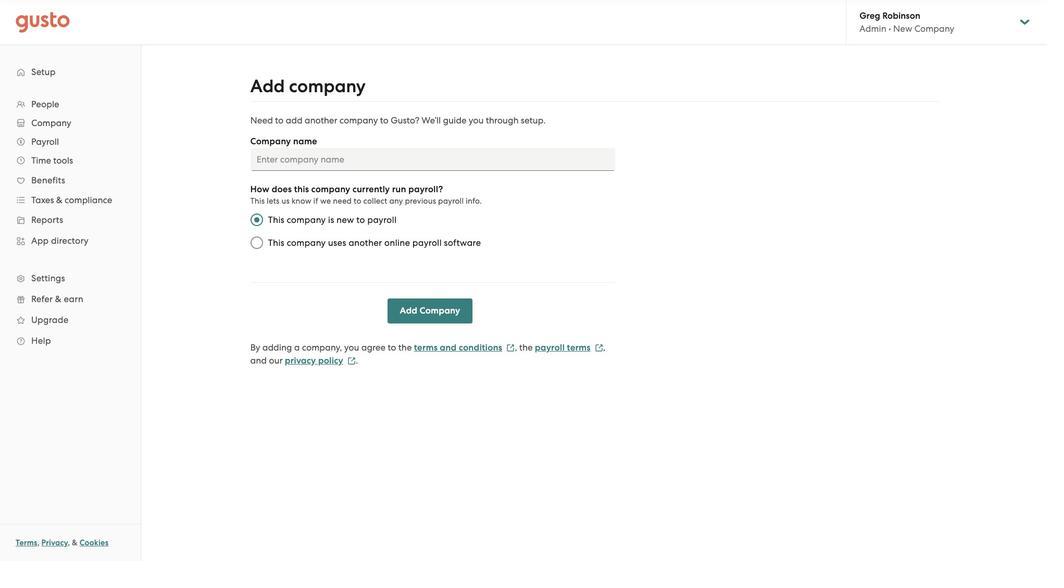 Task type: vqa. For each thing, say whether or not it's contained in the screenshot.
the top and
yes



Task type: locate. For each thing, give the bounding box(es) containing it.
time tools
[[31, 155, 73, 166]]

how
[[250, 184, 270, 195]]

0 vertical spatial this
[[250, 196, 265, 206]]

add company
[[400, 305, 460, 316]]

1 horizontal spatial and
[[440, 342, 457, 353]]

& for compliance
[[56, 195, 63, 205]]

people button
[[10, 95, 130, 114]]

tools
[[53, 155, 73, 166]]

settings
[[31, 273, 65, 284]]

company up add
[[289, 76, 366, 97]]

company inside dropdown button
[[31, 118, 71, 128]]

benefits link
[[10, 171, 130, 190]]

Company name field
[[250, 148, 615, 171]]

need
[[333, 196, 352, 206]]

company up the "we"
[[311, 184, 350, 195]]

you
[[469, 115, 484, 126], [344, 342, 359, 353]]

and
[[440, 342, 457, 353], [250, 355, 267, 366]]

1 horizontal spatial opens in a new tab image
[[595, 344, 603, 352]]

opens in a new tab image
[[507, 344, 515, 352], [595, 344, 603, 352]]

2 terms from the left
[[567, 342, 591, 353]]

payroll terms link
[[535, 342, 603, 353]]

opens in a new tab image inside the terms and conditions link
[[507, 344, 515, 352]]

add up , and our
[[400, 305, 418, 316]]

privacy
[[285, 355, 316, 366]]

previous
[[405, 196, 436, 206]]

taxes & compliance
[[31, 195, 112, 205]]

, left privacy
[[37, 538, 40, 548]]

to right need
[[354, 196, 362, 206]]

payroll left the info.
[[438, 196, 464, 206]]

1 vertical spatial &
[[55, 294, 62, 304]]

0 vertical spatial &
[[56, 195, 63, 205]]

payroll
[[31, 137, 59, 147]]

settings link
[[10, 269, 130, 288]]

you right guide
[[469, 115, 484, 126]]

1 vertical spatial this
[[268, 215, 285, 225]]

company
[[915, 23, 955, 34], [31, 118, 71, 128], [250, 136, 291, 147], [420, 305, 460, 316]]

and left conditions
[[440, 342, 457, 353]]

opens in a new tab image
[[348, 357, 356, 365]]

1 horizontal spatial terms
[[567, 342, 591, 353]]

payroll
[[438, 196, 464, 206], [368, 215, 397, 225], [413, 238, 442, 248], [535, 342, 565, 353]]

greg
[[860, 10, 881, 21]]

0 horizontal spatial the
[[399, 342, 412, 353]]

company down know in the left of the page
[[287, 215, 326, 225]]

company
[[289, 76, 366, 97], [340, 115, 378, 126], [311, 184, 350, 195], [287, 215, 326, 225], [287, 238, 326, 248]]

another for company
[[305, 115, 338, 126]]

privacy link
[[41, 538, 68, 548]]

0 horizontal spatial you
[[344, 342, 359, 353]]

refer & earn
[[31, 294, 83, 304]]

& inside dropdown button
[[56, 195, 63, 205]]

opens in a new tab image for terms and conditions
[[507, 344, 515, 352]]

0 vertical spatial another
[[305, 115, 338, 126]]

privacy policy link
[[285, 355, 356, 366]]

people
[[31, 99, 59, 109]]

0 horizontal spatial opens in a new tab image
[[507, 344, 515, 352]]

1 vertical spatial add
[[400, 305, 418, 316]]

the right agree
[[399, 342, 412, 353]]

add inside button
[[400, 305, 418, 316]]

to right agree
[[388, 342, 396, 353]]

our
[[269, 355, 283, 366]]

2 opens in a new tab image from the left
[[595, 344, 603, 352]]

we'll
[[422, 115, 441, 126]]

terms and conditions link
[[414, 342, 515, 353]]

company inside button
[[420, 305, 460, 316]]

agree
[[362, 342, 386, 353]]

this down how
[[250, 196, 265, 206]]

& for earn
[[55, 294, 62, 304]]

the left payroll terms
[[520, 342, 533, 353]]

new
[[894, 23, 913, 34]]

0 vertical spatial you
[[469, 115, 484, 126]]

another right 'uses'
[[349, 238, 382, 248]]

this
[[250, 196, 265, 206], [268, 215, 285, 225], [268, 238, 285, 248]]

1 horizontal spatial add
[[400, 305, 418, 316]]

you up opens in a new tab icon on the bottom of the page
[[344, 342, 359, 353]]

0 horizontal spatial add
[[250, 76, 285, 97]]

setup link
[[10, 63, 130, 81]]

0 horizontal spatial another
[[305, 115, 338, 126]]

and inside , and our
[[250, 355, 267, 366]]

payroll right , the
[[535, 342, 565, 353]]

gusto?
[[391, 115, 420, 126]]

1 horizontal spatial another
[[349, 238, 382, 248]]

refer & earn link
[[10, 290, 130, 309]]

us
[[282, 196, 290, 206]]

payroll terms
[[535, 342, 591, 353]]

1 vertical spatial another
[[349, 238, 382, 248]]

opens in a new tab image right payroll terms
[[595, 344, 603, 352]]

terms
[[414, 342, 438, 353], [567, 342, 591, 353]]

to
[[275, 115, 284, 126], [380, 115, 389, 126], [354, 196, 362, 206], [357, 215, 365, 225], [388, 342, 396, 353]]

company down need
[[250, 136, 291, 147]]

and for conditions
[[440, 342, 457, 353]]

run
[[392, 184, 406, 195]]

another
[[305, 115, 338, 126], [349, 238, 382, 248]]

and for our
[[250, 355, 267, 366]]

the
[[399, 342, 412, 353], [520, 342, 533, 353]]

company for this company uses another online payroll software
[[287, 238, 326, 248]]

company right new
[[915, 23, 955, 34]]

payroll button
[[10, 132, 130, 151]]

terms
[[16, 538, 37, 548]]

& right taxes
[[56, 195, 63, 205]]

0 horizontal spatial terms
[[414, 342, 438, 353]]

this down lets
[[268, 215, 285, 225]]

app directory link
[[10, 231, 130, 250]]

1 the from the left
[[399, 342, 412, 353]]

0 vertical spatial and
[[440, 342, 457, 353]]

this down this company is new to payroll option
[[268, 238, 285, 248]]

this company is new to payroll
[[268, 215, 397, 225]]

& left earn
[[55, 294, 62, 304]]

robinson
[[883, 10, 921, 21]]

terms , privacy , & cookies
[[16, 538, 109, 548]]

to left add
[[275, 115, 284, 126]]

company up terms and conditions
[[420, 305, 460, 316]]

company inside how does this company currently run payroll? this lets us know if we need to collect any previous payroll info.
[[311, 184, 350, 195]]

and down by
[[250, 355, 267, 366]]

we
[[320, 196, 331, 206]]

payroll?
[[409, 184, 443, 195]]

1 opens in a new tab image from the left
[[507, 344, 515, 352]]

& left the cookies
[[72, 538, 78, 548]]

, right payroll terms
[[603, 342, 606, 353]]

privacy policy
[[285, 355, 343, 366]]

add up need
[[250, 76, 285, 97]]

another up the name
[[305, 115, 338, 126]]

payroll down collect
[[368, 215, 397, 225]]

2 vertical spatial &
[[72, 538, 78, 548]]

currently
[[353, 184, 390, 195]]

1 vertical spatial you
[[344, 342, 359, 353]]

,
[[515, 342, 517, 353], [603, 342, 606, 353], [37, 538, 40, 548], [68, 538, 70, 548]]

company left 'uses'
[[287, 238, 326, 248]]

company,
[[302, 342, 342, 353]]

this for this company is new to payroll
[[268, 215, 285, 225]]

0 vertical spatial add
[[250, 76, 285, 97]]

1 horizontal spatial the
[[520, 342, 533, 353]]

setup.
[[521, 115, 546, 126]]

earn
[[64, 294, 83, 304]]

payroll right the online
[[413, 238, 442, 248]]

benefits
[[31, 175, 65, 186]]

1 vertical spatial and
[[250, 355, 267, 366]]

terms and conditions
[[414, 342, 503, 353]]

2 vertical spatial this
[[268, 238, 285, 248]]

This company uses another online payroll software radio
[[245, 231, 268, 254]]

0 horizontal spatial and
[[250, 355, 267, 366]]

setup
[[31, 67, 56, 77]]

company down people
[[31, 118, 71, 128]]

gusto navigation element
[[0, 45, 141, 368]]

add
[[250, 76, 285, 97], [400, 305, 418, 316]]

, left cookies button
[[68, 538, 70, 548]]

list
[[0, 95, 141, 351]]

opens in a new tab image inside payroll terms link
[[595, 344, 603, 352]]

opens in a new tab image right conditions
[[507, 344, 515, 352]]



Task type: describe. For each thing, give the bounding box(es) containing it.
collect
[[364, 196, 388, 206]]

time
[[31, 155, 51, 166]]

terms link
[[16, 538, 37, 548]]

this company uses another online payroll software
[[268, 238, 481, 248]]

app directory
[[31, 236, 89, 246]]

any
[[390, 196, 403, 206]]

greg robinson admin • new company
[[860, 10, 955, 34]]

online
[[385, 238, 410, 248]]

, inside , and our
[[603, 342, 606, 353]]

add company button
[[388, 299, 473, 324]]

refer
[[31, 294, 53, 304]]

upgrade
[[31, 315, 69, 325]]

taxes
[[31, 195, 54, 205]]

2 the from the left
[[520, 342, 533, 353]]

if
[[314, 196, 318, 206]]

adding
[[263, 342, 292, 353]]

payroll inside how does this company currently run payroll? this lets us know if we need to collect any previous payroll info.
[[438, 196, 464, 206]]

conditions
[[459, 342, 503, 353]]

by
[[250, 342, 260, 353]]

add for add company
[[250, 76, 285, 97]]

this inside how does this company currently run payroll? this lets us know if we need to collect any previous payroll info.
[[250, 196, 265, 206]]

know
[[292, 196, 312, 206]]

info.
[[466, 196, 482, 206]]

is
[[328, 215, 334, 225]]

, the
[[515, 342, 533, 353]]

this
[[294, 184, 309, 195]]

a
[[294, 342, 300, 353]]

add for add company
[[400, 305, 418, 316]]

company inside greg robinson admin • new company
[[915, 23, 955, 34]]

another for online
[[349, 238, 382, 248]]

help link
[[10, 331, 130, 350]]

upgrade link
[[10, 311, 130, 329]]

new
[[337, 215, 354, 225]]

software
[[444, 238, 481, 248]]

guide
[[443, 115, 467, 126]]

, and our
[[250, 342, 606, 366]]

how does this company currently run payroll? this lets us know if we need to collect any previous payroll info.
[[250, 184, 482, 206]]

to inside how does this company currently run payroll? this lets us know if we need to collect any previous payroll info.
[[354, 196, 362, 206]]

company for this company is new to payroll
[[287, 215, 326, 225]]

compliance
[[65, 195, 112, 205]]

company for add company
[[289, 76, 366, 97]]

admin
[[860, 23, 887, 34]]

•
[[889, 23, 892, 34]]

directory
[[51, 236, 89, 246]]

name
[[293, 136, 317, 147]]

cookies button
[[80, 537, 109, 549]]

through
[[486, 115, 519, 126]]

company name
[[250, 136, 317, 147]]

lets
[[267, 196, 280, 206]]

cookies
[[80, 538, 109, 548]]

add company
[[250, 76, 366, 97]]

add
[[286, 115, 303, 126]]

opens in a new tab image for payroll terms
[[595, 344, 603, 352]]

this for this company uses another online payroll software
[[268, 238, 285, 248]]

app
[[31, 236, 49, 246]]

to right new
[[357, 215, 365, 225]]

help
[[31, 336, 51, 346]]

home image
[[16, 12, 70, 33]]

, right conditions
[[515, 342, 517, 353]]

taxes & compliance button
[[10, 191, 130, 210]]

company left the 'gusto?'
[[340, 115, 378, 126]]

by adding a company, you agree to the
[[250, 342, 412, 353]]

1 horizontal spatial you
[[469, 115, 484, 126]]

1 terms from the left
[[414, 342, 438, 353]]

time tools button
[[10, 151, 130, 170]]

to left the 'gusto?'
[[380, 115, 389, 126]]

.
[[356, 355, 358, 366]]

reports link
[[10, 211, 130, 229]]

list containing people
[[0, 95, 141, 351]]

does
[[272, 184, 292, 195]]

privacy
[[41, 538, 68, 548]]

policy
[[318, 355, 343, 366]]

need to add another company to gusto? we'll guide you through setup.
[[250, 115, 546, 126]]

uses
[[328, 238, 346, 248]]

need
[[250, 115, 273, 126]]

This company is new to payroll radio
[[245, 208, 268, 231]]

company button
[[10, 114, 130, 132]]

reports
[[31, 215, 63, 225]]



